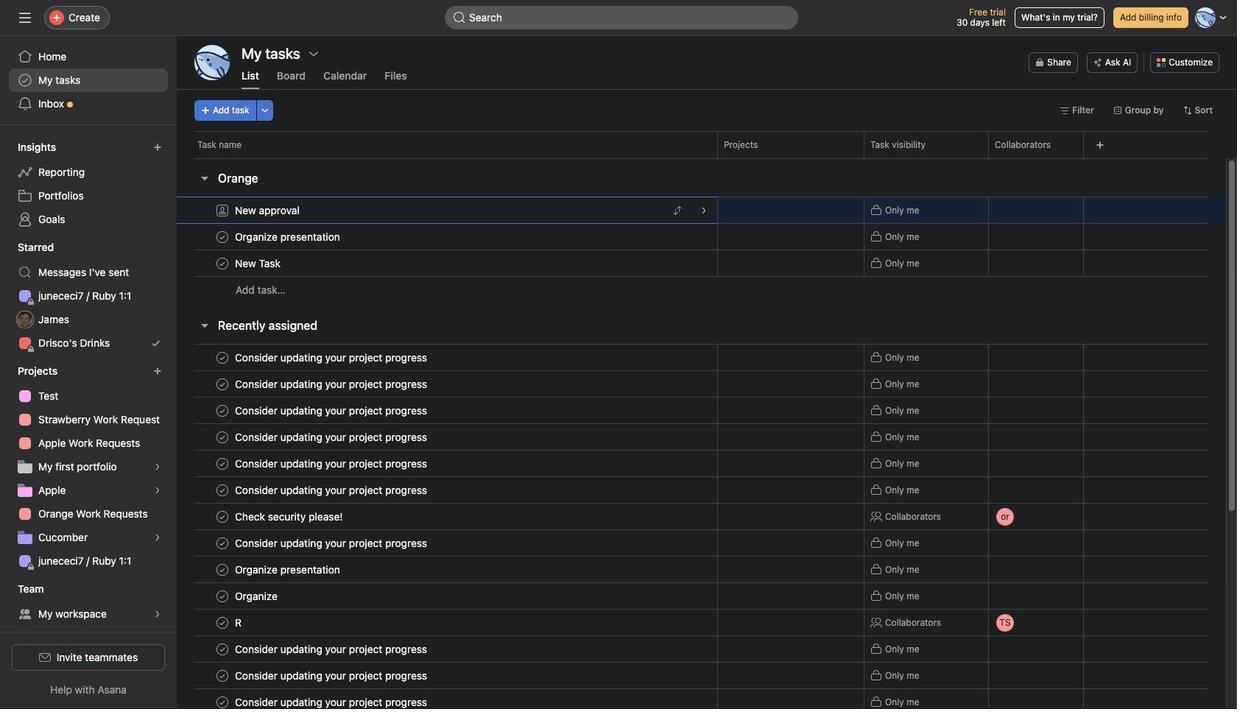 Task type: describe. For each thing, give the bounding box(es) containing it.
r cell
[[177, 609, 718, 637]]

organize presentation cell for 2nd linked projects for organize presentation cell from the top
[[177, 556, 718, 583]]

mark complete checkbox for task name text box associated with 6th consider updating your project progress "cell" from the bottom of the header recently assigned tree grid mark complete image
[[214, 455, 231, 473]]

mark complete image inside the check security please! cell
[[214, 508, 231, 526]]

linked projects for consider updating your project progress cell for 8th consider updating your project progress "cell" from the bottom
[[718, 397, 865, 424]]

task name text field for mark complete checkbox related to fourth consider updating your project progress "cell" from the bottom of the header recently assigned tree grid
[[232, 536, 432, 551]]

details image
[[700, 206, 709, 215]]

task name text field for mark complete icon within the check security please! cell
[[232, 509, 347, 524]]

1 mark complete checkbox from the top
[[214, 228, 231, 246]]

linked projects for consider updating your project progress cell for 6th consider updating your project progress "cell" from the bottom of the header recently assigned tree grid
[[718, 450, 865, 477]]

mark complete checkbox for 1st consider updating your project progress "cell" from the bottom
[[214, 694, 231, 709]]

task name text field for mark complete option inside organize presentation cell
[[232, 562, 345, 577]]

mark complete image for sixth consider updating your project progress "cell" from the top of the header recently assigned tree grid
[[214, 481, 231, 499]]

linked projects for consider updating your project progress cell for third consider updating your project progress "cell" from the bottom
[[718, 636, 865, 663]]

7 mark complete image from the top
[[214, 561, 231, 579]]

move tasks between sections image for details image
[[673, 206, 682, 215]]

mark complete checkbox for task name text box corresponding to 5th mark complete icon from the bottom of the page
[[214, 349, 231, 367]]

task name text field for mark complete icon in "new task" cell
[[232, 256, 285, 271]]

isinverse image
[[454, 12, 466, 24]]

linked projects for check security please! cell
[[718, 503, 865, 530]]

teams element
[[0, 576, 177, 629]]

details image
[[700, 232, 709, 241]]

task name text field for mark complete image corresponding to 1st consider updating your project progress "cell" from the bottom
[[232, 695, 432, 709]]

mark complete image for r "cell"
[[214, 614, 231, 632]]

5 consider updating your project progress cell from the top
[[177, 450, 718, 477]]

6 consider updating your project progress cell from the top
[[177, 477, 718, 504]]

mark complete checkbox for fourth consider updating your project progress "cell" from the bottom of the header recently assigned tree grid
[[214, 534, 231, 552]]

task name text field for 5th mark complete icon from the bottom of the page
[[232, 350, 432, 365]]

10 consider updating your project progress cell from the top
[[177, 689, 718, 709]]

task name text field for mark complete checkbox for third consider updating your project progress "cell" from the bottom
[[232, 642, 432, 657]]

see details, my first portfolio image
[[153, 463, 162, 471]]

task name text field for mark complete image corresponding to 8th consider updating your project progress "cell" from the bottom
[[232, 403, 432, 418]]

global element
[[0, 36, 177, 125]]

header recently assigned tree grid
[[177, 344, 1227, 709]]

7 consider updating your project progress cell from the top
[[177, 530, 718, 557]]

task name text field for mark complete checkbox associated with ninth consider updating your project progress "cell" from the top of the header recently assigned tree grid
[[232, 669, 432, 683]]

mark complete checkbox for the check security please! cell
[[214, 508, 231, 526]]

new approval cell
[[177, 197, 718, 224]]

linked projects for r cell
[[718, 609, 865, 637]]

mark complete image for 8th consider updating your project progress "cell" from the bottom
[[214, 402, 231, 420]]

3 mark complete image from the top
[[214, 375, 231, 393]]

task name text field inside new approval cell
[[232, 203, 304, 218]]

check security please! cell
[[177, 503, 718, 530]]

mark complete checkbox for task name text box associated with mark complete image corresponding to 8th consider updating your project progress "cell" from the bottom
[[214, 402, 231, 420]]

see details, cucomber image
[[153, 533, 162, 542]]

linked projects for new task cell
[[718, 250, 865, 277]]

mark complete image for fourth consider updating your project progress "cell"
[[214, 428, 231, 446]]

1 mark complete image from the top
[[214, 228, 231, 246]]

task name text field for mark complete checkbox associated with 9th consider updating your project progress "cell" from the bottom
[[232, 377, 432, 392]]

mark complete checkbox for 9th consider updating your project progress "cell" from the bottom
[[214, 375, 231, 393]]

ja image
[[20, 311, 30, 329]]

task name text field for mark complete image inside the r "cell"
[[232, 616, 248, 630]]

see details, my workspace image
[[153, 610, 162, 619]]

mark complete checkbox for organize "cell"
[[214, 588, 231, 605]]

show options image
[[308, 48, 320, 60]]



Task type: locate. For each thing, give the bounding box(es) containing it.
2 consider updating your project progress cell from the top
[[177, 371, 718, 398]]

new project or portfolio image
[[153, 367, 162, 376]]

insights element
[[0, 134, 177, 234]]

0 vertical spatial organize presentation cell
[[177, 223, 718, 250]]

new task cell
[[177, 250, 718, 277]]

task name text field inside the check security please! cell
[[232, 509, 347, 524]]

3 consider updating your project progress cell from the top
[[177, 397, 718, 424]]

1 task name text field from the top
[[232, 229, 345, 244]]

9 mark complete image from the top
[[214, 667, 231, 685]]

12 mark complete checkbox from the top
[[214, 694, 231, 709]]

4 consider updating your project progress cell from the top
[[177, 424, 718, 451]]

organize presentation cell
[[177, 223, 718, 250], [177, 556, 718, 583]]

linked projects for consider updating your project progress cell
[[718, 344, 865, 371], [718, 371, 865, 398], [718, 397, 865, 424], [718, 424, 865, 451], [718, 450, 865, 477], [718, 477, 865, 504], [718, 530, 865, 557], [718, 636, 865, 663], [718, 662, 865, 690], [718, 689, 865, 709]]

3 mark complete checkbox from the top
[[214, 455, 231, 473]]

7 linked projects for consider updating your project progress cell from the top
[[718, 530, 865, 557]]

consider updating your project progress cell
[[177, 344, 718, 371], [177, 371, 718, 398], [177, 397, 718, 424], [177, 424, 718, 451], [177, 450, 718, 477], [177, 477, 718, 504], [177, 530, 718, 557], [177, 636, 718, 663], [177, 662, 718, 690], [177, 689, 718, 709]]

mark complete image inside "new task" cell
[[214, 255, 231, 272]]

mark complete image
[[214, 228, 231, 246], [214, 402, 231, 420], [214, 428, 231, 446], [214, 455, 231, 473], [214, 481, 231, 499], [214, 534, 231, 552], [214, 561, 231, 579], [214, 614, 231, 632], [214, 667, 231, 685], [214, 694, 231, 709]]

mark complete checkbox for fourth consider updating your project progress "cell"
[[214, 428, 231, 446]]

mark complete checkbox inside "new task" cell
[[214, 255, 231, 272]]

7 mark complete checkbox from the top
[[214, 534, 231, 552]]

linked projects for organize cell
[[718, 583, 865, 610]]

1 vertical spatial move tasks between sections image
[[673, 232, 682, 241]]

task name text field for mark complete image corresponding to fourth consider updating your project progress "cell"
[[232, 430, 432, 445]]

mark complete checkbox inside r "cell"
[[214, 614, 231, 632]]

task name text field inside organize "cell"
[[232, 589, 282, 604]]

hide sidebar image
[[19, 12, 31, 24]]

6 mark complete image from the top
[[214, 641, 231, 658]]

1 move tasks between sections image from the top
[[673, 206, 682, 215]]

row
[[177, 131, 1238, 158], [194, 158, 1209, 159], [177, 197, 1227, 224], [177, 223, 1227, 250], [177, 250, 1227, 277], [177, 276, 1227, 304], [177, 344, 1227, 371], [177, 371, 1227, 398], [177, 397, 1227, 424], [177, 424, 1227, 451], [177, 450, 1227, 477], [177, 477, 1227, 504], [177, 502, 1227, 532], [177, 530, 1227, 557], [177, 556, 1227, 583], [177, 583, 1227, 610], [177, 608, 1227, 638], [177, 636, 1227, 663], [177, 662, 1227, 690], [177, 689, 1227, 709]]

1 mark complete checkbox from the top
[[214, 349, 231, 367]]

1 mark complete image from the top
[[214, 255, 231, 272]]

4 mark complete image from the top
[[214, 508, 231, 526]]

9 mark complete checkbox from the top
[[214, 614, 231, 632]]

3 linked projects for consider updating your project progress cell from the top
[[718, 397, 865, 424]]

mark complete checkbox for "new task" cell
[[214, 255, 231, 272]]

pending approval image
[[217, 204, 228, 216]]

mark complete image
[[214, 255, 231, 272], [214, 349, 231, 367], [214, 375, 231, 393], [214, 508, 231, 526], [214, 588, 231, 605], [214, 641, 231, 658]]

10 mark complete checkbox from the top
[[214, 641, 231, 658]]

linked projects for consider updating your project progress cell for 9th consider updating your project progress "cell" from the bottom
[[718, 371, 865, 398]]

2 task name text field from the top
[[232, 256, 285, 271]]

task name text field for mark complete icon in organize "cell"
[[232, 589, 282, 604]]

mark complete checkbox for r "cell"
[[214, 614, 231, 632]]

6 task name text field from the top
[[232, 669, 432, 683]]

8 consider updating your project progress cell from the top
[[177, 636, 718, 663]]

4 task name text field from the top
[[232, 403, 432, 418]]

5 mark complete image from the top
[[214, 588, 231, 605]]

mark complete image for fourth consider updating your project progress "cell" from the bottom of the header recently assigned tree grid
[[214, 534, 231, 552]]

6 mark complete image from the top
[[214, 534, 231, 552]]

1 task name text field from the top
[[232, 203, 304, 218]]

mark complete checkbox inside organize presentation cell
[[214, 561, 231, 579]]

linked projects for consider updating your project progress cell for tenth consider updating your project progress "cell" from the bottom
[[718, 344, 865, 371]]

linked projects for consider updating your project progress cell for fourth consider updating your project progress "cell"
[[718, 424, 865, 451]]

4 mark complete image from the top
[[214, 455, 231, 473]]

mark complete image for ninth consider updating your project progress "cell" from the top of the header recently assigned tree grid
[[214, 667, 231, 685]]

3 mark complete checkbox from the top
[[214, 375, 231, 393]]

5 task name text field from the top
[[232, 430, 432, 445]]

mark complete checkbox for sixth consider updating your project progress "cell" from the top of the header recently assigned tree grid
[[214, 481, 231, 499]]

list box
[[445, 6, 799, 29]]

see details, apple image
[[153, 486, 162, 495]]

5 mark complete checkbox from the top
[[214, 481, 231, 499]]

organize presentation cell for 1st linked projects for organize presentation cell from the top of the page
[[177, 223, 718, 250]]

linked projects for consider updating your project progress cell for ninth consider updating your project progress "cell" from the top of the header recently assigned tree grid
[[718, 662, 865, 690]]

projects element
[[0, 358, 177, 576]]

2 mark complete checkbox from the top
[[214, 402, 231, 420]]

2 mark complete checkbox from the top
[[214, 255, 231, 272]]

2 mark complete image from the top
[[214, 402, 231, 420]]

3 task name text field from the top
[[232, 350, 432, 365]]

8 linked projects for consider updating your project progress cell from the top
[[718, 636, 865, 663]]

6 task name text field from the top
[[232, 456, 432, 471]]

2 linked projects for consider updating your project progress cell from the top
[[718, 371, 865, 398]]

8 mark complete image from the top
[[214, 614, 231, 632]]

organize cell
[[177, 583, 718, 610]]

new insights image
[[153, 143, 162, 152]]

9 consider updating your project progress cell from the top
[[177, 662, 718, 690]]

8 mark complete checkbox from the top
[[214, 588, 231, 605]]

mark complete checkbox inside the check security please! cell
[[214, 508, 231, 526]]

1 organize presentation cell from the top
[[177, 223, 718, 250]]

linked projects for consider updating your project progress cell for 1st consider updating your project progress "cell" from the bottom
[[718, 689, 865, 709]]

mark complete image for 1st consider updating your project progress "cell" from the bottom
[[214, 694, 231, 709]]

linked projects for consider updating your project progress cell for fourth consider updating your project progress "cell" from the bottom of the header recently assigned tree grid
[[718, 530, 865, 557]]

header orange tree grid
[[177, 197, 1227, 304]]

1 consider updating your project progress cell from the top
[[177, 344, 718, 371]]

add field image
[[1096, 141, 1105, 150]]

2 move tasks between sections image from the top
[[673, 232, 682, 241]]

0 vertical spatial move tasks between sections image
[[673, 206, 682, 215]]

5 mark complete image from the top
[[214, 481, 231, 499]]

8 task name text field from the top
[[232, 509, 347, 524]]

6 mark complete checkbox from the top
[[214, 508, 231, 526]]

10 linked projects for consider updating your project progress cell from the top
[[718, 689, 865, 709]]

linked projects for organize presentation cell
[[718, 223, 865, 250], [718, 556, 865, 583]]

Mark complete checkbox
[[214, 228, 231, 246], [214, 255, 231, 272], [214, 375, 231, 393], [214, 428, 231, 446], [214, 481, 231, 499], [214, 508, 231, 526], [214, 534, 231, 552], [214, 588, 231, 605], [214, 614, 231, 632], [214, 641, 231, 658], [214, 667, 231, 685], [214, 694, 231, 709]]

1 linked projects for organize presentation cell from the top
[[718, 223, 865, 250]]

collapse task list for this group image
[[199, 172, 211, 184]]

2 organize presentation cell from the top
[[177, 556, 718, 583]]

move tasks between sections image left details image
[[673, 206, 682, 215]]

11 task name text field from the top
[[232, 695, 432, 709]]

9 task name text field from the top
[[232, 589, 282, 604]]

ra image
[[205, 45, 220, 80]]

2 linked projects for organize presentation cell from the top
[[718, 556, 865, 583]]

5 linked projects for consider updating your project progress cell from the top
[[718, 450, 865, 477]]

2 mark complete image from the top
[[214, 349, 231, 367]]

11 mark complete checkbox from the top
[[214, 667, 231, 685]]

mark complete image inside organize "cell"
[[214, 588, 231, 605]]

1 vertical spatial linked projects for organize presentation cell
[[718, 556, 865, 583]]

Task name text field
[[232, 203, 304, 218], [232, 377, 432, 392], [232, 536, 432, 551], [232, 562, 345, 577], [232, 642, 432, 657], [232, 669, 432, 683]]

collapse task list for this group image
[[199, 320, 211, 332]]

move tasks between sections image
[[673, 206, 682, 215], [673, 232, 682, 241]]

9 linked projects for consider updating your project progress cell from the top
[[718, 662, 865, 690]]

task name text field inside organize presentation cell
[[232, 562, 345, 577]]

3 mark complete image from the top
[[214, 428, 231, 446]]

mark complete checkbox for third consider updating your project progress "cell" from the bottom
[[214, 641, 231, 658]]

move tasks between sections image left details icon
[[673, 232, 682, 241]]

4 linked projects for consider updating your project progress cell from the top
[[718, 424, 865, 451]]

10 task name text field from the top
[[232, 616, 248, 630]]

10 mark complete image from the top
[[214, 694, 231, 709]]

5 task name text field from the top
[[232, 642, 432, 657]]

2 task name text field from the top
[[232, 377, 432, 392]]

6 linked projects for consider updating your project progress cell from the top
[[718, 477, 865, 504]]

7 task name text field from the top
[[232, 483, 432, 498]]

move tasks between sections image for details icon
[[673, 232, 682, 241]]

1 vertical spatial organize presentation cell
[[177, 556, 718, 583]]

mark complete checkbox for ninth consider updating your project progress "cell" from the top of the header recently assigned tree grid
[[214, 667, 231, 685]]

more actions image
[[261, 106, 269, 115]]

4 mark complete checkbox from the top
[[214, 561, 231, 579]]

task name text field inside "new task" cell
[[232, 256, 285, 271]]

linked projects for consider updating your project progress cell for sixth consider updating your project progress "cell" from the top of the header recently assigned tree grid
[[718, 477, 865, 504]]

mark complete image for 6th consider updating your project progress "cell" from the bottom of the header recently assigned tree grid
[[214, 455, 231, 473]]

task name text field for tenth mark complete image from the bottom of the page
[[232, 229, 345, 244]]

starred element
[[0, 234, 177, 358]]

task name text field inside r "cell"
[[232, 616, 248, 630]]

0 vertical spatial linked projects for organize presentation cell
[[718, 223, 865, 250]]

add collaborators image
[[1062, 204, 1073, 216]]

4 mark complete checkbox from the top
[[214, 428, 231, 446]]

3 task name text field from the top
[[232, 536, 432, 551]]

Mark complete checkbox
[[214, 349, 231, 367], [214, 402, 231, 420], [214, 455, 231, 473], [214, 561, 231, 579]]

1 linked projects for consider updating your project progress cell from the top
[[718, 344, 865, 371]]

4 task name text field from the top
[[232, 562, 345, 577]]

Task name text field
[[232, 229, 345, 244], [232, 256, 285, 271], [232, 350, 432, 365], [232, 403, 432, 418], [232, 430, 432, 445], [232, 456, 432, 471], [232, 483, 432, 498], [232, 509, 347, 524], [232, 589, 282, 604], [232, 616, 248, 630], [232, 695, 432, 709]]

mark complete checkbox inside organize "cell"
[[214, 588, 231, 605]]

mark complete image inside r "cell"
[[214, 614, 231, 632]]

task name text field for 6th consider updating your project progress "cell" from the bottom of the header recently assigned tree grid mark complete image
[[232, 456, 432, 471]]

task name text field for sixth consider updating your project progress "cell" from the top of the header recently assigned tree grid mark complete image
[[232, 483, 432, 498]]



Task type: vqa. For each thing, say whether or not it's contained in the screenshot.
Collapse task list for this group image
yes



